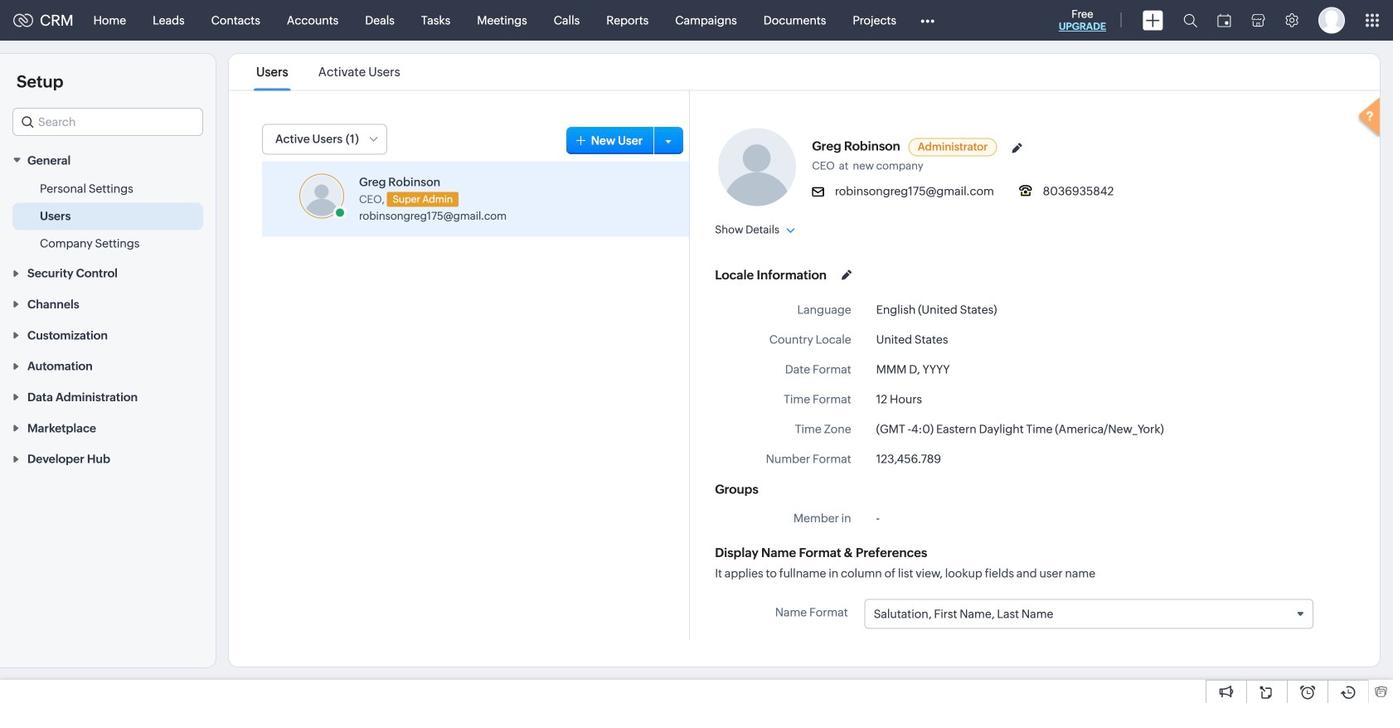 Task type: locate. For each thing, give the bounding box(es) containing it.
profile image
[[1319, 7, 1346, 34]]

create menu element
[[1133, 0, 1174, 40]]

create menu image
[[1143, 10, 1164, 30]]

None field
[[12, 108, 203, 136], [866, 600, 1314, 629], [866, 600, 1314, 629]]

region
[[0, 175, 216, 257]]

profile element
[[1309, 0, 1356, 40]]

list
[[241, 54, 416, 90]]

search element
[[1174, 0, 1208, 41]]



Task type: vqa. For each thing, say whether or not it's contained in the screenshot.
Month LINK at top right
no



Task type: describe. For each thing, give the bounding box(es) containing it.
Other Modules field
[[910, 7, 946, 34]]

search image
[[1184, 13, 1198, 27]]

calendar image
[[1218, 14, 1232, 27]]

Search text field
[[13, 109, 202, 135]]

logo image
[[13, 14, 33, 27]]

none field search
[[12, 108, 203, 136]]



